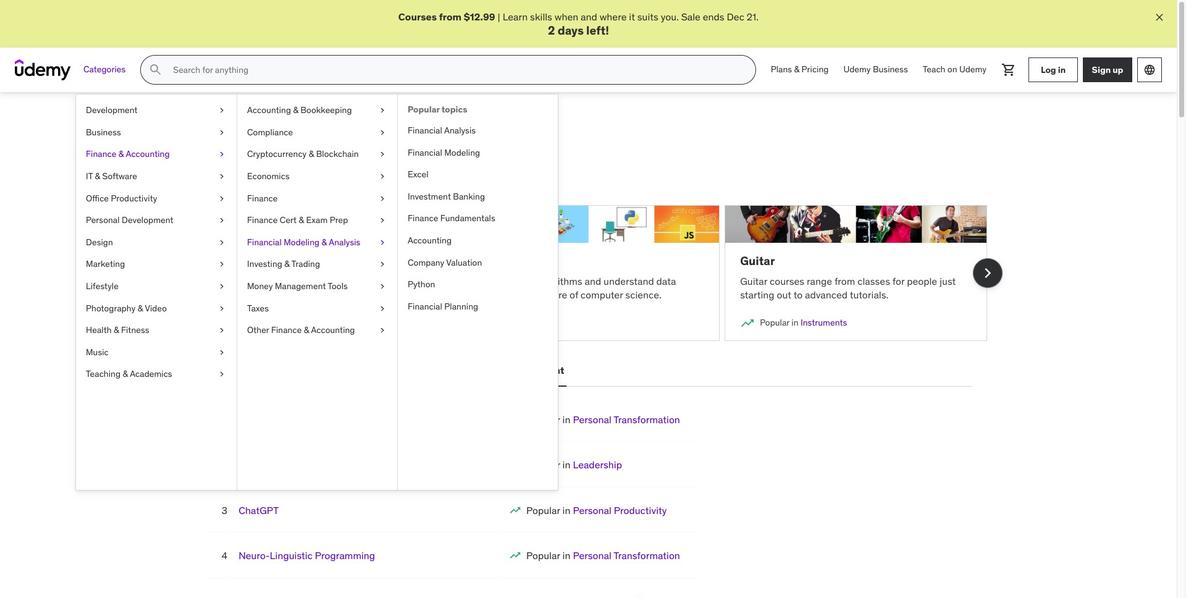 Task type: describe. For each thing, give the bounding box(es) containing it.
0 vertical spatial development
[[86, 105, 138, 116]]

xsmall image for marketing
[[217, 259, 227, 271]]

in right the log
[[1059, 64, 1066, 75]]

financial modeling & analysis
[[247, 237, 361, 248]]

from inside guitar courses range from classes for people just starting out to advanced tutorials.
[[835, 275, 856, 287]]

xsmall image for finance & accounting
[[217, 149, 227, 161]]

personal inside button
[[458, 364, 499, 377]]

log in
[[1042, 64, 1066, 75]]

linguistic
[[270, 550, 313, 562]]

python link
[[398, 274, 558, 296]]

0 vertical spatial business
[[873, 64, 909, 75]]

xsmall image for finance
[[378, 193, 388, 205]]

leadership link
[[573, 459, 622, 471]]

to inside guitar courses range from classes for people just starting out to advanced tutorials.
[[794, 289, 803, 301]]

& for fitness
[[114, 325, 119, 336]]

computers
[[357, 275, 404, 287]]

personal transformation link for 1st cell from the top of the page
[[573, 414, 681, 426]]

udemy business
[[844, 64, 909, 75]]

0 horizontal spatial topics
[[350, 122, 395, 141]]

xsmall image for finance cert & exam prep
[[378, 215, 388, 227]]

to inside learn to build algorithms and understand data structures at the core of computer science.
[[500, 275, 509, 287]]

finance fundamentals
[[408, 213, 496, 224]]

accounting link
[[398, 230, 558, 252]]

financial modeling & analysis element
[[397, 95, 558, 490]]

in left leadership link
[[563, 459, 571, 471]]

learn something completely new or improve your existing skills
[[189, 157, 467, 170]]

it & software link
[[76, 166, 237, 188]]

health & fitness
[[86, 325, 149, 336]]

probability
[[270, 275, 316, 287]]

guitar for guitar courses range from classes for people just starting out to advanced tutorials.
[[741, 275, 768, 287]]

to left tools
[[319, 275, 328, 287]]

popular inside financial modeling & analysis element
[[408, 104, 440, 115]]

xsmall image for other finance & accounting
[[378, 325, 388, 337]]

investing & trading link
[[237, 254, 397, 276]]

neuro-linguistic programming
[[239, 550, 375, 562]]

2 udemy from the left
[[960, 64, 987, 75]]

company valuation link
[[398, 252, 558, 274]]

cryptocurrency
[[247, 149, 307, 160]]

plans & pricing
[[771, 64, 829, 75]]

in up popular in leadership
[[563, 414, 571, 426]]

instruments link
[[801, 317, 848, 328]]

1 vertical spatial skills
[[445, 157, 467, 170]]

at
[[520, 289, 529, 301]]

finance for finance & accounting
[[86, 149, 116, 160]]

3 cell from the top
[[527, 504, 667, 517]]

sign
[[1093, 64, 1112, 75]]

2 transformation from the top
[[614, 550, 681, 562]]

& inside carousel element
[[286, 317, 291, 328]]

pricing
[[802, 64, 829, 75]]

range
[[807, 275, 833, 287]]

guitar for guitar
[[741, 254, 775, 268]]

learn to build algorithms and understand data structures at the core of computer science.
[[473, 275, 677, 301]]

company
[[408, 257, 445, 268]]

submit search image
[[149, 63, 163, 77]]

financial modeling
[[408, 147, 480, 158]]

taxes link
[[237, 298, 397, 320]]

popular in personal transformation for fourth cell
[[527, 550, 681, 562]]

use statistical probability to teach computers how to learn from data.
[[205, 275, 436, 301]]

guitar courses range from classes for people just starting out to advanced tutorials.
[[741, 275, 956, 301]]

business link
[[76, 122, 237, 144]]

instruments
[[801, 317, 848, 328]]

popular for 'personal transformation' link related to 1st cell from the top of the page
[[527, 414, 561, 426]]

tutorials.
[[850, 289, 889, 301]]

banking
[[453, 191, 485, 202]]

popular for personal productivity link
[[527, 504, 561, 517]]

investing & trading
[[247, 259, 320, 270]]

finance cert & exam prep link
[[237, 210, 397, 232]]

popular in instruments
[[760, 317, 848, 328]]

xsmall image for personal development
[[217, 215, 227, 227]]

teaching & academics
[[86, 369, 172, 380]]

accounting & bookkeeping
[[247, 105, 352, 116]]

& for trading
[[285, 259, 290, 270]]

& for accounting
[[119, 149, 124, 160]]

personal for 3rd cell from the bottom
[[573, 504, 612, 517]]

it
[[629, 11, 635, 23]]

finance cert & exam prep
[[247, 215, 348, 226]]

excel
[[408, 169, 429, 180]]

xsmall image for economics
[[378, 171, 388, 183]]

finance fundamentals link
[[398, 208, 558, 230]]

modeling for financial modeling
[[445, 147, 480, 158]]

machine
[[205, 254, 252, 268]]

shopping cart with 0 items image
[[1002, 63, 1017, 77]]

financial for financial modeling & analysis
[[247, 237, 282, 248]]

completely
[[266, 157, 315, 170]]

compliance link
[[237, 122, 397, 144]]

teaching
[[86, 369, 121, 380]]

xsmall image for investing & trading
[[378, 259, 388, 271]]

1 vertical spatial analysis
[[329, 237, 361, 248]]

fitness
[[121, 325, 149, 336]]

& for pricing
[[795, 64, 800, 75]]

and inside learn to build algorithms and understand data structures at the core of computer science.
[[585, 275, 602, 287]]

xsmall image for taxes
[[378, 303, 388, 315]]

trending
[[283, 122, 348, 141]]

courses
[[770, 275, 805, 287]]

teaching & academics link
[[76, 364, 237, 386]]

financial for financial modeling
[[408, 147, 443, 158]]

the
[[531, 289, 546, 301]]

plans
[[771, 64, 793, 75]]

teach on udemy
[[923, 64, 987, 75]]

popular in image for guitar
[[741, 316, 755, 331]]

xsmall image for development
[[217, 105, 227, 117]]

finance & accounting link
[[76, 144, 237, 166]]

log
[[1042, 64, 1057, 75]]

chatgpt
[[239, 504, 279, 517]]

xsmall image for compliance
[[378, 127, 388, 139]]

health
[[86, 325, 112, 336]]

choose a language image
[[1144, 64, 1157, 76]]

personal development for personal development link at the left top of page
[[86, 215, 173, 226]]

productivity inside office productivity link
[[111, 193, 157, 204]]

finance for finance
[[247, 193, 278, 204]]

1 vertical spatial business
[[86, 127, 121, 138]]

& down taxes link
[[304, 325, 309, 336]]

money management tools
[[247, 281, 348, 292]]

money management tools link
[[237, 276, 397, 298]]

1 vertical spatial and
[[252, 122, 280, 141]]

it
[[86, 171, 93, 182]]

popular for 'personal transformation' link for fourth cell
[[527, 550, 561, 562]]

sign up link
[[1084, 58, 1133, 82]]

data.
[[253, 289, 275, 301]]

management
[[275, 281, 326, 292]]

computer
[[581, 289, 623, 301]]

xsmall image for financial modeling & analysis
[[378, 237, 388, 249]]

and inside courses from $12.99 | learn skills when and where it suits you. sale ends dec 21. 2 days left!
[[581, 11, 598, 23]]

up
[[1113, 64, 1124, 75]]

log in link
[[1029, 58, 1079, 82]]

popular in personal productivity
[[527, 504, 667, 517]]

xsmall image for accounting & bookkeeping
[[378, 105, 388, 117]]

programming
[[315, 550, 375, 562]]

xsmall image for design
[[217, 237, 227, 249]]

personal transformation link for fourth cell
[[573, 550, 681, 562]]

learn for algorithms
[[473, 275, 498, 287]]

just
[[940, 275, 956, 287]]

learn for popular and trending topics
[[189, 157, 215, 170]]

xsmall image for teaching & academics
[[217, 369, 227, 381]]

learning
[[255, 254, 304, 268]]

design
[[86, 237, 113, 248]]

financial modeling link
[[398, 142, 558, 164]]

& down finance cert & exam prep link
[[322, 237, 327, 248]]

xsmall image for cryptocurrency & blockchain
[[378, 149, 388, 161]]

teach
[[330, 275, 355, 287]]

xsmall image for health & fitness
[[217, 325, 227, 337]]

popular in data & analytics
[[225, 317, 328, 328]]

valuation
[[447, 257, 482, 268]]

company valuation
[[408, 257, 482, 268]]

office productivity
[[86, 193, 157, 204]]

chatgpt link
[[239, 504, 279, 517]]

compliance
[[247, 127, 293, 138]]

xsmall image for office productivity
[[217, 193, 227, 205]]

left!
[[587, 23, 609, 38]]

popular in image
[[509, 550, 522, 562]]

statistical
[[224, 275, 267, 287]]

learn inside courses from $12.99 | learn skills when and where it suits you. sale ends dec 21. 2 days left!
[[503, 11, 528, 23]]

financial for financial planning
[[408, 301, 443, 312]]

to right how
[[427, 275, 436, 287]]

neuro-linguistic programming link
[[239, 550, 375, 562]]

development for personal development link at the left top of page
[[122, 215, 173, 226]]

popular in image for machine learning
[[205, 316, 220, 331]]

4
[[222, 550, 228, 562]]



Task type: vqa. For each thing, say whether or not it's contained in the screenshot.
30 questions
no



Task type: locate. For each thing, give the bounding box(es) containing it.
0 vertical spatial from
[[439, 11, 462, 23]]

next image
[[978, 263, 998, 283]]

economics
[[247, 171, 290, 182]]

xsmall image inside business link
[[217, 127, 227, 139]]

lifestyle link
[[76, 276, 237, 298]]

1 vertical spatial development
[[122, 215, 173, 226]]

financial up excel
[[408, 147, 443, 158]]

0 horizontal spatial skills
[[445, 157, 467, 170]]

suits
[[638, 11, 659, 23]]

analysis up financial modeling
[[444, 125, 476, 136]]

0 vertical spatial guitar
[[741, 254, 775, 268]]

1 transformation from the top
[[614, 414, 681, 426]]

popular in leadership
[[527, 459, 622, 471]]

personal transformation link up leadership
[[573, 414, 681, 426]]

development inside button
[[502, 364, 565, 377]]

1 vertical spatial from
[[835, 275, 856, 287]]

2 guitar from the top
[[741, 275, 768, 287]]

personal development inside button
[[458, 364, 565, 377]]

& right plans
[[795, 64, 800, 75]]

0 horizontal spatial from
[[229, 289, 250, 301]]

0 vertical spatial modeling
[[445, 147, 480, 158]]

& up "software"
[[119, 149, 124, 160]]

2
[[548, 23, 555, 38]]

0 horizontal spatial modeling
[[284, 237, 320, 248]]

development for personal development button
[[502, 364, 565, 377]]

0 vertical spatial topics
[[442, 104, 468, 115]]

photography
[[86, 303, 136, 314]]

python
[[408, 279, 435, 290]]

xsmall image inside cryptocurrency & blockchain link
[[378, 149, 388, 161]]

0 horizontal spatial udemy
[[844, 64, 871, 75]]

cryptocurrency & blockchain link
[[237, 144, 397, 166]]

accounting up compliance
[[247, 105, 291, 116]]

& left video
[[138, 303, 143, 314]]

xsmall image inside office productivity link
[[217, 193, 227, 205]]

xsmall image inside "other finance & accounting" link
[[378, 325, 388, 337]]

xsmall image inside financial modeling & analysis link
[[378, 237, 388, 249]]

0 vertical spatial personal development
[[86, 215, 173, 226]]

finance link
[[237, 188, 397, 210]]

2 vertical spatial from
[[229, 289, 250, 301]]

popular up popular in leadership
[[527, 414, 561, 426]]

and
[[581, 11, 598, 23], [252, 122, 280, 141], [585, 275, 602, 287]]

in down the taxes
[[256, 317, 263, 328]]

to up the structures
[[500, 275, 509, 287]]

prep
[[330, 215, 348, 226]]

xsmall image inside health & fitness link
[[217, 325, 227, 337]]

machine learning
[[205, 254, 304, 268]]

personal transformation link down personal productivity link
[[573, 550, 681, 562]]

music
[[86, 347, 109, 358]]

accounting
[[247, 105, 291, 116], [126, 149, 170, 160], [408, 235, 452, 246], [311, 325, 355, 336]]

2 personal transformation link from the top
[[573, 550, 681, 562]]

leadership
[[573, 459, 622, 471]]

& up popular and trending topics
[[293, 105, 299, 116]]

existing
[[408, 157, 443, 170]]

marketing link
[[76, 254, 237, 276]]

learn
[[205, 289, 227, 301]]

& for video
[[138, 303, 143, 314]]

1 vertical spatial guitar
[[741, 275, 768, 287]]

1 cell from the top
[[527, 414, 681, 426]]

0 horizontal spatial personal development
[[86, 215, 173, 226]]

& for academics
[[123, 369, 128, 380]]

xsmall image inside the accounting & bookkeeping link
[[378, 105, 388, 117]]

popular down popular in leadership
[[527, 504, 561, 517]]

topics up financial analysis
[[442, 104, 468, 115]]

carousel element
[[189, 190, 1003, 356]]

financial modeling & analysis link
[[237, 232, 397, 254]]

0 horizontal spatial learn
[[189, 157, 215, 170]]

1 vertical spatial topics
[[350, 122, 395, 141]]

xsmall image for lifestyle
[[217, 281, 227, 293]]

transformation
[[614, 414, 681, 426], [614, 550, 681, 562]]

trading
[[292, 259, 320, 270]]

popular and trending topics
[[189, 122, 395, 141]]

popular left leadership
[[527, 459, 561, 471]]

2 vertical spatial learn
[[473, 275, 498, 287]]

xsmall image
[[217, 105, 227, 117], [378, 127, 388, 139], [217, 149, 227, 161], [378, 149, 388, 161], [378, 171, 388, 183], [378, 193, 388, 205], [217, 237, 227, 249], [378, 237, 388, 249], [217, 259, 227, 271], [378, 259, 388, 271], [217, 281, 227, 293], [378, 281, 388, 293], [217, 303, 227, 315], [378, 303, 388, 315], [378, 325, 388, 337], [217, 347, 227, 359], [217, 369, 227, 381]]

your
[[387, 157, 406, 170]]

1 horizontal spatial skills
[[530, 11, 553, 23]]

1 vertical spatial modeling
[[284, 237, 320, 248]]

health & fitness link
[[76, 320, 237, 342]]

1 udemy from the left
[[844, 64, 871, 75]]

how
[[407, 275, 425, 287]]

popular right popular in icon
[[527, 550, 561, 562]]

financial up machine learning
[[247, 237, 282, 248]]

modeling down financial analysis link
[[445, 147, 480, 158]]

and up left!
[[581, 11, 598, 23]]

udemy right on on the top of the page
[[960, 64, 987, 75]]

blockchain
[[316, 149, 359, 160]]

finance for finance cert & exam prep
[[247, 215, 278, 226]]

xsmall image inside taxes link
[[378, 303, 388, 315]]

xsmall image inside finance cert & exam prep link
[[378, 215, 388, 227]]

and up computer
[[585, 275, 602, 287]]

from left $12.99
[[439, 11, 462, 23]]

popular in image
[[205, 316, 220, 331], [741, 316, 755, 331], [509, 504, 522, 517]]

guitar
[[741, 254, 775, 268], [741, 275, 768, 287]]

analysis
[[444, 125, 476, 136], [329, 237, 361, 248]]

finance inside financial modeling & analysis element
[[408, 213, 439, 224]]

& for bookkeeping
[[293, 105, 299, 116]]

accounting down business link
[[126, 149, 170, 160]]

udemy right the pricing
[[844, 64, 871, 75]]

1 horizontal spatial from
[[439, 11, 462, 23]]

4 cell from the top
[[527, 550, 681, 562]]

popular for instruments "link"
[[760, 317, 790, 328]]

advanced
[[805, 289, 848, 301]]

0 vertical spatial popular in personal transformation
[[527, 414, 681, 426]]

modeling for financial modeling & analysis
[[284, 237, 320, 248]]

0 vertical spatial and
[[581, 11, 598, 23]]

1 vertical spatial productivity
[[614, 504, 667, 517]]

financial down popular topics
[[408, 125, 443, 136]]

1 vertical spatial popular in personal transformation
[[527, 550, 681, 562]]

skills inside courses from $12.99 | learn skills when and where it suits you. sale ends dec 21. 2 days left!
[[530, 11, 553, 23]]

photography & video
[[86, 303, 167, 314]]

udemy image
[[15, 59, 71, 80]]

1 horizontal spatial popular in image
[[509, 504, 522, 517]]

or
[[338, 157, 347, 170]]

learn left something
[[189, 157, 215, 170]]

topics inside financial modeling & analysis element
[[442, 104, 468, 115]]

0 horizontal spatial analysis
[[329, 237, 361, 248]]

& right teaching at the bottom left of page
[[123, 369, 128, 380]]

0 vertical spatial analysis
[[444, 125, 476, 136]]

financial for financial analysis
[[408, 125, 443, 136]]

from inside courses from $12.99 | learn skills when and where it suits you. sale ends dec 21. 2 days left!
[[439, 11, 462, 23]]

personal development button
[[456, 356, 567, 386]]

learn up the structures
[[473, 275, 498, 287]]

popular in image down learn
[[205, 316, 220, 331]]

xsmall image for music
[[217, 347, 227, 359]]

finance inside 'link'
[[247, 193, 278, 204]]

0 horizontal spatial productivity
[[111, 193, 157, 204]]

planning
[[445, 301, 479, 312]]

tools
[[328, 281, 348, 292]]

to right "out"
[[794, 289, 803, 301]]

dec
[[727, 11, 745, 23]]

popular up financial analysis
[[408, 104, 440, 115]]

1 horizontal spatial analysis
[[444, 125, 476, 136]]

business left teach
[[873, 64, 909, 75]]

2 vertical spatial and
[[585, 275, 602, 287]]

taxes
[[247, 303, 269, 314]]

xsmall image inside personal development link
[[217, 215, 227, 227]]

personal productivity link
[[573, 504, 667, 517]]

popular down "out"
[[760, 317, 790, 328]]

& right cert
[[299, 215, 304, 226]]

learn inside learn to build algorithms and understand data structures at the core of computer science.
[[473, 275, 498, 287]]

business up finance & accounting
[[86, 127, 121, 138]]

science.
[[626, 289, 662, 301]]

2 cell from the top
[[527, 459, 622, 471]]

modeling down finance cert & exam prep
[[284, 237, 320, 248]]

xsmall image for business
[[217, 127, 227, 139]]

xsmall image inside the lifestyle "link"
[[217, 281, 227, 293]]

for
[[893, 275, 905, 287]]

xsmall image for money management tools
[[378, 281, 388, 293]]

academics
[[130, 369, 172, 380]]

2 popular in personal transformation from the top
[[527, 550, 681, 562]]

data & analytics link
[[265, 317, 328, 328]]

popular down the taxes
[[225, 317, 254, 328]]

other finance & accounting link
[[237, 320, 397, 342]]

sale
[[682, 11, 701, 23]]

financial down python
[[408, 301, 443, 312]]

1 horizontal spatial learn
[[473, 275, 498, 287]]

from down statistical
[[229, 289, 250, 301]]

photography & video link
[[76, 298, 237, 320]]

udemy business link
[[837, 55, 916, 85]]

guitar inside guitar courses range from classes for people just starting out to advanced tutorials.
[[741, 275, 768, 287]]

1 personal transformation link from the top
[[573, 414, 681, 426]]

investing
[[247, 259, 282, 270]]

popular for leadership link
[[527, 459, 561, 471]]

popular in personal transformation for 1st cell from the top of the page
[[527, 414, 681, 426]]

and up cryptocurrency
[[252, 122, 280, 141]]

from up advanced
[[835, 275, 856, 287]]

1 vertical spatial personal transformation link
[[573, 550, 681, 562]]

skills up 2
[[530, 11, 553, 23]]

1 vertical spatial transformation
[[614, 550, 681, 562]]

xsmall image inside it & software link
[[217, 171, 227, 183]]

xsmall image inside music link
[[217, 347, 227, 359]]

0 vertical spatial personal transformation link
[[573, 414, 681, 426]]

where
[[600, 11, 627, 23]]

close image
[[1154, 11, 1166, 23]]

1 popular in personal transformation from the top
[[527, 414, 681, 426]]

xsmall image inside marketing link
[[217, 259, 227, 271]]

0 vertical spatial transformation
[[614, 414, 681, 426]]

& for software
[[95, 171, 100, 182]]

it & software
[[86, 171, 137, 182]]

analysis down prep
[[329, 237, 361, 248]]

personal development for personal development button
[[458, 364, 565, 377]]

cell
[[527, 414, 681, 426], [527, 459, 622, 471], [527, 504, 667, 517], [527, 550, 681, 562], [527, 595, 681, 598]]

& right it on the top left
[[95, 171, 100, 182]]

xsmall image inside photography & video link
[[217, 303, 227, 315]]

ends
[[703, 11, 725, 23]]

personal for fourth cell
[[573, 550, 612, 562]]

in right popular in icon
[[563, 550, 571, 562]]

popular in image down starting
[[741, 316, 755, 331]]

& for blockchain
[[309, 149, 314, 160]]

1 horizontal spatial udemy
[[960, 64, 987, 75]]

popular in personal transformation up leadership link
[[527, 414, 681, 426]]

2 horizontal spatial learn
[[503, 11, 528, 23]]

& right health
[[114, 325, 119, 336]]

accounting inside financial modeling & analysis element
[[408, 235, 452, 246]]

1 guitar from the top
[[741, 254, 775, 268]]

cert
[[280, 215, 297, 226]]

marketing
[[86, 259, 125, 270]]

in left instruments "link"
[[792, 317, 799, 328]]

popular for "data & analytics" 'link'
[[225, 317, 254, 328]]

personal transformation link
[[573, 414, 681, 426], [573, 550, 681, 562]]

topics up improve
[[350, 122, 395, 141]]

finance for finance fundamentals
[[408, 213, 439, 224]]

accounting up company
[[408, 235, 452, 246]]

skills right existing
[[445, 157, 467, 170]]

teach on udemy link
[[916, 55, 995, 85]]

xsmall image inside 'money management tools' link
[[378, 281, 388, 293]]

1 horizontal spatial productivity
[[614, 504, 667, 517]]

xsmall image inside teaching & academics link
[[217, 369, 227, 381]]

1 vertical spatial learn
[[189, 157, 215, 170]]

3
[[222, 504, 228, 517]]

music link
[[76, 342, 237, 364]]

xsmall image inside finance & accounting link
[[217, 149, 227, 161]]

Search for anything text field
[[171, 59, 741, 80]]

of
[[570, 289, 579, 301]]

other
[[247, 325, 269, 336]]

xsmall image inside investing & trading link
[[378, 259, 388, 271]]

0 horizontal spatial business
[[86, 127, 121, 138]]

2 horizontal spatial from
[[835, 275, 856, 287]]

|
[[498, 11, 501, 23]]

2 horizontal spatial popular in image
[[741, 316, 755, 331]]

financial analysis link
[[398, 120, 558, 142]]

popular up something
[[189, 122, 249, 141]]

learn right |
[[503, 11, 528, 23]]

investment
[[408, 191, 451, 202]]

0 vertical spatial skills
[[530, 11, 553, 23]]

you.
[[661, 11, 679, 23]]

accounting down taxes link
[[311, 325, 355, 336]]

excel link
[[398, 164, 558, 186]]

0 horizontal spatial popular in image
[[205, 316, 220, 331]]

data
[[265, 317, 284, 328]]

1 horizontal spatial topics
[[442, 104, 468, 115]]

from inside use statistical probability to teach computers how to learn from data.
[[229, 289, 250, 301]]

5 cell from the top
[[527, 595, 681, 598]]

xsmall image inside development link
[[217, 105, 227, 117]]

core
[[548, 289, 568, 301]]

lifestyle
[[86, 281, 119, 292]]

productivity
[[111, 193, 157, 204], [614, 504, 667, 517]]

xsmall image inside finance 'link'
[[378, 193, 388, 205]]

2 vertical spatial development
[[502, 364, 565, 377]]

xsmall image for it & software
[[217, 171, 227, 183]]

0 vertical spatial productivity
[[111, 193, 157, 204]]

& left new
[[309, 149, 314, 160]]

1 horizontal spatial modeling
[[445, 147, 480, 158]]

investment banking
[[408, 191, 485, 202]]

algorithms
[[536, 275, 583, 287]]

& up probability
[[285, 259, 290, 270]]

in down popular in leadership
[[563, 504, 571, 517]]

xsmall image
[[378, 105, 388, 117], [217, 127, 227, 139], [217, 171, 227, 183], [217, 193, 227, 205], [217, 215, 227, 227], [378, 215, 388, 227], [217, 325, 227, 337]]

popular in image up popular in icon
[[509, 504, 522, 517]]

0 vertical spatial learn
[[503, 11, 528, 23]]

improve
[[349, 157, 384, 170]]

categories button
[[76, 55, 133, 85]]

out
[[777, 289, 792, 301]]

xsmall image for photography & video
[[217, 303, 227, 315]]

xsmall image inside design "link"
[[217, 237, 227, 249]]

from
[[439, 11, 462, 23], [835, 275, 856, 287], [229, 289, 250, 301]]

xsmall image inside economics link
[[378, 171, 388, 183]]

& right data
[[286, 317, 291, 328]]

plans & pricing link
[[764, 55, 837, 85]]

popular in personal transformation down popular in personal productivity
[[527, 550, 681, 562]]

teach
[[923, 64, 946, 75]]

to
[[319, 275, 328, 287], [427, 275, 436, 287], [500, 275, 509, 287], [794, 289, 803, 301]]

personal for 1st cell from the top of the page
[[573, 414, 612, 426]]

courses from $12.99 | learn skills when and where it suits you. sale ends dec 21. 2 days left!
[[399, 11, 759, 38]]

1 horizontal spatial business
[[873, 64, 909, 75]]

1 horizontal spatial personal development
[[458, 364, 565, 377]]

bookkeeping
[[301, 105, 352, 116]]

on
[[948, 64, 958, 75]]

xsmall image inside the compliance link
[[378, 127, 388, 139]]

1 vertical spatial personal development
[[458, 364, 565, 377]]



